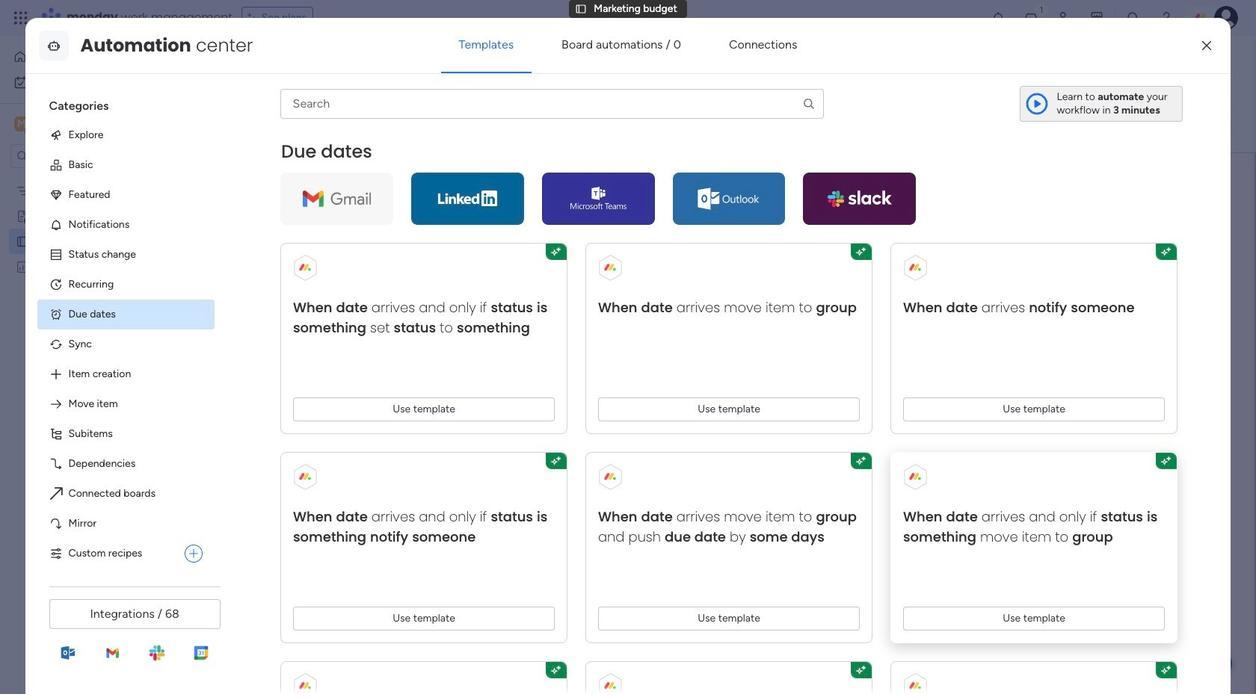 Task type: locate. For each thing, give the bounding box(es) containing it.
group
[[528, 270, 925, 357], [528, 357, 925, 443], [528, 443, 925, 524]]

list box
[[37, 86, 226, 569], [0, 175, 191, 481]]

help image
[[1159, 10, 1174, 25]]

search everything image
[[1126, 10, 1141, 25]]

None search field
[[280, 89, 824, 119]]

tab list
[[227, 79, 1234, 104]]

1 group from the top
[[528, 270, 925, 357]]

private board image
[[16, 209, 30, 223]]

workspace selection element
[[14, 115, 125, 135]]

option
[[9, 45, 182, 69], [9, 70, 182, 94], [0, 177, 191, 180], [37, 539, 178, 569]]

tab
[[439, 79, 463, 103]]

add view image
[[448, 86, 454, 97]]

workspace image
[[14, 116, 29, 132]]

heading
[[37, 86, 214, 120]]

3 group from the top
[[528, 443, 925, 524]]

public board image
[[16, 234, 30, 248]]

select product image
[[13, 10, 28, 25]]



Task type: describe. For each thing, give the bounding box(es) containing it.
see plans image
[[248, 10, 261, 26]]

Search for a column type search field
[[280, 89, 824, 119]]

1 image
[[1035, 1, 1048, 18]]

workforms logo image
[[369, 117, 454, 141]]

update feed image
[[1024, 10, 1039, 25]]

kendall parks image
[[1214, 6, 1238, 30]]

form form
[[198, 153, 1255, 695]]

2 group from the top
[[528, 357, 925, 443]]

notifications image
[[991, 10, 1006, 25]]

Choose a date date field
[[528, 482, 925, 511]]

collapse image
[[1219, 123, 1231, 135]]

monday marketplace image
[[1089, 10, 1104, 25]]

Search in workspace field
[[31, 148, 125, 165]]

search image
[[802, 97, 815, 111]]

name text field
[[528, 309, 925, 339]]

public dashboard image
[[16, 259, 30, 274]]

invite members image
[[1057, 10, 1072, 25]]



Task type: vqa. For each thing, say whether or not it's contained in the screenshot.
the Search everything Icon
yes



